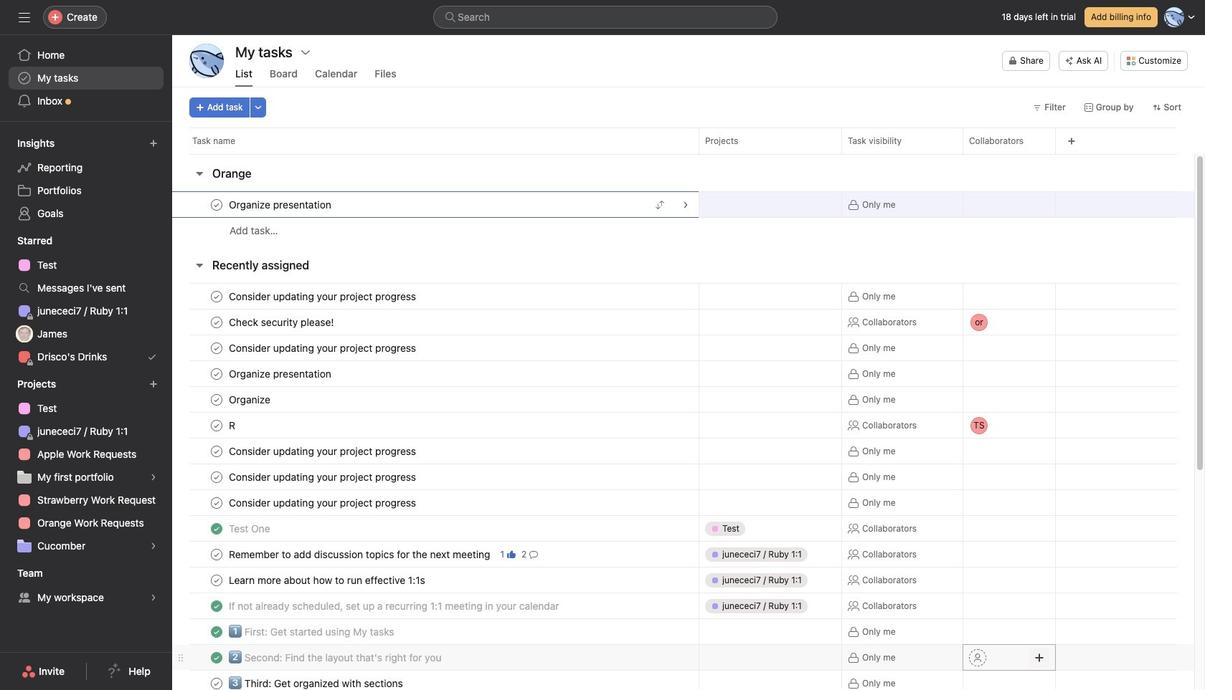 Task type: describe. For each thing, give the bounding box(es) containing it.
mark complete checkbox inside remember to add discussion topics for the next meeting cell
[[208, 546, 225, 564]]

7 mark complete checkbox from the top
[[208, 495, 225, 512]]

mark complete checkbox inside the 3️⃣ third: get organized with sections cell
[[208, 675, 225, 691]]

header recently assigned tree grid
[[172, 283, 1195, 691]]

task name text field for 3rd mark complete option from the top
[[226, 470, 420, 485]]

consider updating your project progress cell for 4th linked projects for consider updating your project progress cell
[[172, 464, 699, 491]]

view profile settings image
[[189, 44, 224, 78]]

mark complete image for mark complete option inside 'organize' cell
[[208, 391, 225, 409]]

2 mark complete image from the top
[[208, 288, 225, 305]]

task name text field for completed icon inside '1️⃣ first: get started using my tasks' cell
[[226, 625, 399, 640]]

1️⃣ first: get started using my tasks cell
[[172, 619, 699, 646]]

hide sidebar image
[[19, 11, 30, 23]]

1 mark complete image from the top
[[208, 196, 225, 213]]

task name text field for mark complete checkbox within organize presentation cell
[[226, 367, 336, 381]]

global element
[[0, 35, 172, 121]]

teams element
[[0, 561, 172, 613]]

organize presentation cell inside header orange tree grid
[[172, 192, 699, 218]]

completed image for test one cell
[[208, 520, 225, 538]]

mark complete image for mark complete checkbox within organize presentation cell
[[208, 366, 225, 383]]

task name text field for mark complete checkbox within the "check security please!" cell
[[226, 315, 338, 330]]

see details, my first portfolio image
[[149, 474, 158, 482]]

linked projects for consider updating your project progress cell for task name text field corresponding to sixth mark complete image from the top of the page
[[699, 490, 842, 517]]

mark complete image for fourth mark complete checkbox from the bottom
[[208, 443, 225, 460]]

move tasks between sections image
[[656, 201, 664, 209]]

task name text field for sixth mark complete image from the top of the page
[[226, 496, 420, 510]]

mark complete image inside r cell
[[208, 417, 225, 434]]

task name text field for 2nd mark complete image
[[226, 289, 420, 304]]

mark complete checkbox inside learn more about how to run effective 1:1s cell
[[208, 572, 225, 589]]

starred element
[[0, 228, 172, 372]]

4 linked projects for consider updating your project progress cell from the top
[[699, 464, 842, 491]]

collapse task list for this group image
[[194, 260, 205, 271]]

completed checkbox for task name text field within test one cell
[[208, 520, 225, 538]]

task name text field for mark complete checkbox within the r cell
[[226, 419, 242, 433]]

task name text field for completed icon inside 2️⃣ second: find the layout that's right for you cell
[[226, 651, 446, 665]]

3 mark complete checkbox from the top
[[208, 340, 225, 357]]

add collaborators image
[[1034, 199, 1045, 211]]

test one cell
[[172, 516, 699, 542]]

remember to add discussion topics for the next meeting cell
[[172, 542, 699, 568]]

mark complete checkbox inside "check security please!" cell
[[208, 314, 225, 331]]

add collaborators image
[[1034, 653, 1045, 664]]

1 mark complete checkbox from the top
[[208, 288, 225, 305]]

completed checkbox for task name text field inside '1️⃣ first: get started using my tasks' cell
[[208, 624, 225, 641]]

linked projects for consider updating your project progress cell for task name text field associated with 2nd mark complete image
[[699, 283, 842, 310]]

more actions image
[[254, 103, 262, 112]]

linked projects for 3️⃣ third: get organized with sections cell
[[699, 671, 842, 691]]

2 linked projects for consider updating your project progress cell from the top
[[699, 335, 842, 362]]

6 mark complete checkbox from the top
[[208, 443, 225, 460]]

1 like. you liked this task image
[[507, 551, 516, 559]]

task name text field for mark complete option within the the 3️⃣ third: get organized with sections cell
[[226, 677, 407, 691]]

projects element
[[0, 372, 172, 561]]

7 mark complete image from the top
[[208, 546, 225, 564]]

task name text field inside "if not already scheduled, set up a recurring 1:1 meeting in your calendar" cell
[[226, 599, 564, 614]]

completed image for 2️⃣ second: find the layout that's right for you cell
[[208, 650, 225, 667]]



Task type: locate. For each thing, give the bounding box(es) containing it.
2 completed checkbox from the top
[[208, 624, 225, 641]]

4 mark complete image from the top
[[208, 443, 225, 460]]

insights element
[[0, 131, 172, 228]]

add field image
[[1068, 137, 1076, 146]]

7 task name text field from the top
[[226, 574, 430, 588]]

3 consider updating your project progress cell from the top
[[172, 438, 699, 465]]

mark complete checkbox inside 'organize' cell
[[208, 391, 225, 409]]

9 mark complete checkbox from the top
[[208, 572, 225, 589]]

2️⃣ second: find the layout that's right for you cell
[[172, 645, 699, 672]]

0 vertical spatial organize presentation cell
[[172, 192, 699, 218]]

3 mark complete image from the top
[[208, 391, 225, 409]]

6 mark complete image from the top
[[208, 675, 225, 691]]

completed image for '1️⃣ first: get started using my tasks' cell on the bottom of page
[[208, 624, 225, 641]]

task name text field for seventh mark complete image from the top
[[226, 548, 495, 562]]

mark complete checkbox inside r cell
[[208, 417, 225, 434]]

mark complete image for 3rd mark complete checkbox from the top of the header recently assigned tree grid
[[208, 340, 225, 357]]

completed image
[[208, 520, 225, 538], [208, 624, 225, 641], [208, 650, 225, 667]]

Task name text field
[[226, 315, 338, 330], [226, 341, 420, 355], [226, 367, 336, 381], [226, 393, 275, 407], [226, 419, 242, 433], [226, 470, 420, 485], [226, 574, 430, 588], [226, 599, 564, 614], [226, 677, 407, 691]]

linked projects for r cell
[[699, 413, 842, 439]]

mark complete checkbox inside organize presentation cell
[[208, 366, 225, 383]]

9 task name text field from the top
[[226, 677, 407, 691]]

8 mark complete checkbox from the top
[[208, 546, 225, 564]]

5 linked projects for consider updating your project progress cell from the top
[[699, 490, 842, 517]]

Completed checkbox
[[208, 520, 225, 538], [208, 650, 225, 667]]

1 task name text field from the top
[[226, 315, 338, 330]]

1 task name text field from the top
[[226, 198, 336, 212]]

1 mark complete image from the top
[[208, 340, 225, 357]]

mark complete image
[[208, 340, 225, 357], [208, 366, 225, 383], [208, 391, 225, 409], [208, 443, 225, 460], [208, 572, 225, 589], [208, 675, 225, 691]]

6 mark complete image from the top
[[208, 495, 225, 512]]

7 task name text field from the top
[[226, 625, 399, 640]]

see details, cucomber image
[[149, 542, 158, 551]]

6 task name text field from the top
[[226, 470, 420, 485]]

mark complete image inside learn more about how to run effective 1:1s cell
[[208, 572, 225, 589]]

details image
[[682, 201, 690, 209]]

task name text field inside 'organize' cell
[[226, 393, 275, 407]]

Completed checkbox
[[208, 598, 225, 615], [208, 624, 225, 641]]

5 mark complete image from the top
[[208, 572, 225, 589]]

3 mark complete image from the top
[[208, 314, 225, 331]]

1 vertical spatial completed image
[[208, 624, 225, 641]]

2 mark complete checkbox from the top
[[208, 391, 225, 409]]

list box
[[433, 6, 778, 29]]

2 comments image
[[530, 551, 538, 559]]

completed checkbox inside '1️⃣ first: get started using my tasks' cell
[[208, 624, 225, 641]]

new insights image
[[149, 139, 158, 148]]

task name text field inside '1️⃣ first: get started using my tasks' cell
[[226, 625, 399, 640]]

task name text field for 1st mark complete image
[[226, 198, 336, 212]]

2 completed checkbox from the top
[[208, 650, 225, 667]]

linked projects for consider updating your project progress cell for sixth task name text field from the bottom of the page
[[699, 438, 842, 465]]

learn more about how to run effective 1:1s cell
[[172, 567, 699, 594]]

task name text field inside the 3️⃣ third: get organized with sections cell
[[226, 677, 407, 691]]

Mark complete checkbox
[[208, 196, 225, 213], [208, 391, 225, 409], [208, 469, 225, 486], [208, 675, 225, 691]]

mark complete image inside organize presentation cell
[[208, 366, 225, 383]]

Mark complete checkbox
[[208, 288, 225, 305], [208, 314, 225, 331], [208, 340, 225, 357], [208, 366, 225, 383], [208, 417, 225, 434], [208, 443, 225, 460], [208, 495, 225, 512], [208, 546, 225, 564], [208, 572, 225, 589]]

1 vertical spatial completed checkbox
[[208, 650, 225, 667]]

4 task name text field from the top
[[226, 496, 420, 510]]

completed image inside '1️⃣ first: get started using my tasks' cell
[[208, 624, 225, 641]]

see details, my workspace image
[[149, 594, 158, 603]]

3 completed image from the top
[[208, 650, 225, 667]]

2 consider updating your project progress cell from the top
[[172, 335, 699, 362]]

1 vertical spatial completed checkbox
[[208, 624, 225, 641]]

task name text field inside learn more about how to run effective 1:1s cell
[[226, 574, 430, 588]]

0 vertical spatial completed checkbox
[[208, 598, 225, 615]]

task name text field for mark complete option inside 'organize' cell
[[226, 393, 275, 407]]

2 organize presentation cell from the top
[[172, 361, 699, 387]]

mark complete image inside "check security please!" cell
[[208, 314, 225, 331]]

completed checkbox down completed image
[[208, 624, 225, 641]]

linked projects for consider updating your project progress cell
[[699, 283, 842, 310], [699, 335, 842, 362], [699, 438, 842, 465], [699, 464, 842, 491], [699, 490, 842, 517]]

2 vertical spatial completed image
[[208, 650, 225, 667]]

8 task name text field from the top
[[226, 599, 564, 614]]

linked projects for 1️⃣ first: get started using my tasks cell
[[699, 619, 842, 646]]

if not already scheduled, set up a recurring 1:1 meeting in your calendar cell
[[172, 593, 699, 620]]

consider updating your project progress cell for task name text field associated with 2nd mark complete image linked projects for consider updating your project progress cell
[[172, 283, 699, 310]]

3 linked projects for consider updating your project progress cell from the top
[[699, 438, 842, 465]]

check security please! cell
[[172, 309, 699, 336]]

row
[[172, 128, 1205, 154], [189, 154, 1177, 155], [172, 192, 1195, 218], [172, 217, 1195, 244], [172, 283, 1195, 310], [172, 308, 1195, 337], [172, 335, 1195, 362], [172, 361, 1195, 387], [172, 387, 1195, 413], [172, 411, 1195, 440], [172, 438, 1195, 465], [172, 464, 1195, 491], [172, 490, 1195, 517], [172, 516, 1195, 542], [172, 542, 1195, 568], [172, 567, 1195, 594], [172, 593, 1195, 620], [172, 619, 1195, 646], [172, 645, 1195, 672], [172, 671, 1195, 691]]

3 task name text field from the top
[[226, 367, 336, 381]]

5 task name text field from the top
[[226, 419, 242, 433]]

task name text field inside "check security please!" cell
[[226, 315, 338, 330]]

new project or portfolio image
[[149, 380, 158, 389]]

0 vertical spatial completed image
[[208, 520, 225, 538]]

1 linked projects for consider updating your project progress cell from the top
[[699, 283, 842, 310]]

2 mark complete checkbox from the top
[[208, 314, 225, 331]]

consider updating your project progress cell for task name text field corresponding to sixth mark complete image from the top of the page linked projects for consider updating your project progress cell
[[172, 490, 699, 517]]

1 consider updating your project progress cell from the top
[[172, 283, 699, 310]]

completed checkbox for task name text field in 2️⃣ second: find the layout that's right for you cell
[[208, 650, 225, 667]]

task name text field for mark complete checkbox inside the learn more about how to run effective 1:1s cell
[[226, 574, 430, 588]]

6 task name text field from the top
[[226, 548, 495, 562]]

r cell
[[172, 413, 699, 439]]

task name text field inside remember to add discussion topics for the next meeting cell
[[226, 548, 495, 562]]

1 completed checkbox from the top
[[208, 520, 225, 538]]

completed checkbox right the see details, my workspace icon
[[208, 598, 225, 615]]

task name text field inside organize presentation cell
[[226, 198, 336, 212]]

4 task name text field from the top
[[226, 393, 275, 407]]

2 task name text field from the top
[[226, 341, 420, 355]]

collapse task list for this group image
[[194, 168, 205, 179]]

completed image inside 2️⃣ second: find the layout that's right for you cell
[[208, 650, 225, 667]]

0 vertical spatial completed checkbox
[[208, 520, 225, 538]]

5 mark complete checkbox from the top
[[208, 417, 225, 434]]

task name text field inside r cell
[[226, 419, 242, 433]]

linked projects for check security please! cell
[[699, 309, 842, 336]]

mark complete image inside 'organize' cell
[[208, 391, 225, 409]]

Task name text field
[[226, 198, 336, 212], [226, 289, 420, 304], [226, 444, 420, 459], [226, 496, 420, 510], [226, 522, 274, 536], [226, 548, 495, 562], [226, 625, 399, 640], [226, 651, 446, 665]]

1 mark complete checkbox from the top
[[208, 196, 225, 213]]

3️⃣ third: get organized with sections cell
[[172, 671, 699, 691]]

4 mark complete checkbox from the top
[[208, 675, 225, 691]]

8 task name text field from the top
[[226, 651, 446, 665]]

5 mark complete image from the top
[[208, 469, 225, 486]]

completed image inside test one cell
[[208, 520, 225, 538]]

linked projects for organize presentation cell
[[699, 361, 842, 387]]

5 task name text field from the top
[[226, 522, 274, 536]]

completed checkbox inside "if not already scheduled, set up a recurring 1:1 meeting in your calendar" cell
[[208, 598, 225, 615]]

mark complete image for mark complete checkbox inside the learn more about how to run effective 1:1s cell
[[208, 572, 225, 589]]

linked projects for 2️⃣ second: find the layout that's right for you cell
[[699, 645, 842, 672]]

completed image
[[208, 598, 225, 615]]

completed checkbox inside 2️⃣ second: find the layout that's right for you cell
[[208, 650, 225, 667]]

completed checkbox inside test one cell
[[208, 520, 225, 538]]

2 completed image from the top
[[208, 624, 225, 641]]

5 consider updating your project progress cell from the top
[[172, 490, 699, 517]]

task name text field inside organize presentation cell
[[226, 367, 336, 381]]

task name text field for completed icon in the test one cell
[[226, 522, 274, 536]]

mark complete image for mark complete option within the the 3️⃣ third: get organized with sections cell
[[208, 675, 225, 691]]

4 mark complete image from the top
[[208, 417, 225, 434]]

show options image
[[300, 47, 311, 58]]

consider updating your project progress cell for fourth linked projects for consider updating your project progress cell from the bottom of the header recently assigned tree grid
[[172, 335, 699, 362]]

consider updating your project progress cell for linked projects for consider updating your project progress cell for sixth task name text field from the bottom of the page
[[172, 438, 699, 465]]

task name text field for 3rd mark complete checkbox from the top of the header recently assigned tree grid
[[226, 341, 420, 355]]

3 task name text field from the top
[[226, 444, 420, 459]]

organize presentation cell
[[172, 192, 699, 218], [172, 361, 699, 387]]

header orange tree grid
[[172, 192, 1195, 244]]

2 mark complete image from the top
[[208, 366, 225, 383]]

4 mark complete checkbox from the top
[[208, 366, 225, 383]]

task name text field inside test one cell
[[226, 522, 274, 536]]

mark complete image
[[208, 196, 225, 213], [208, 288, 225, 305], [208, 314, 225, 331], [208, 417, 225, 434], [208, 469, 225, 486], [208, 495, 225, 512], [208, 546, 225, 564]]

linked projects for organize cell
[[699, 387, 842, 413]]

completed checkbox for task name text box inside the "if not already scheduled, set up a recurring 1:1 meeting in your calendar" cell
[[208, 598, 225, 615]]

consider updating your project progress cell
[[172, 283, 699, 310], [172, 335, 699, 362], [172, 438, 699, 465], [172, 464, 699, 491], [172, 490, 699, 517]]

mark complete checkbox inside header orange tree grid
[[208, 196, 225, 213]]

1 completed checkbox from the top
[[208, 598, 225, 615]]

4 consider updating your project progress cell from the top
[[172, 464, 699, 491]]

1 vertical spatial organize presentation cell
[[172, 361, 699, 387]]

1 organize presentation cell from the top
[[172, 192, 699, 218]]

3 mark complete checkbox from the top
[[208, 469, 225, 486]]

2 task name text field from the top
[[226, 289, 420, 304]]

task name text field inside 2️⃣ second: find the layout that's right for you cell
[[226, 651, 446, 665]]

mark complete image inside the 3️⃣ third: get organized with sections cell
[[208, 675, 225, 691]]

organize cell
[[172, 387, 699, 413]]

1 completed image from the top
[[208, 520, 225, 538]]



Task type: vqa. For each thing, say whether or not it's contained in the screenshot.
Tab Actions image
no



